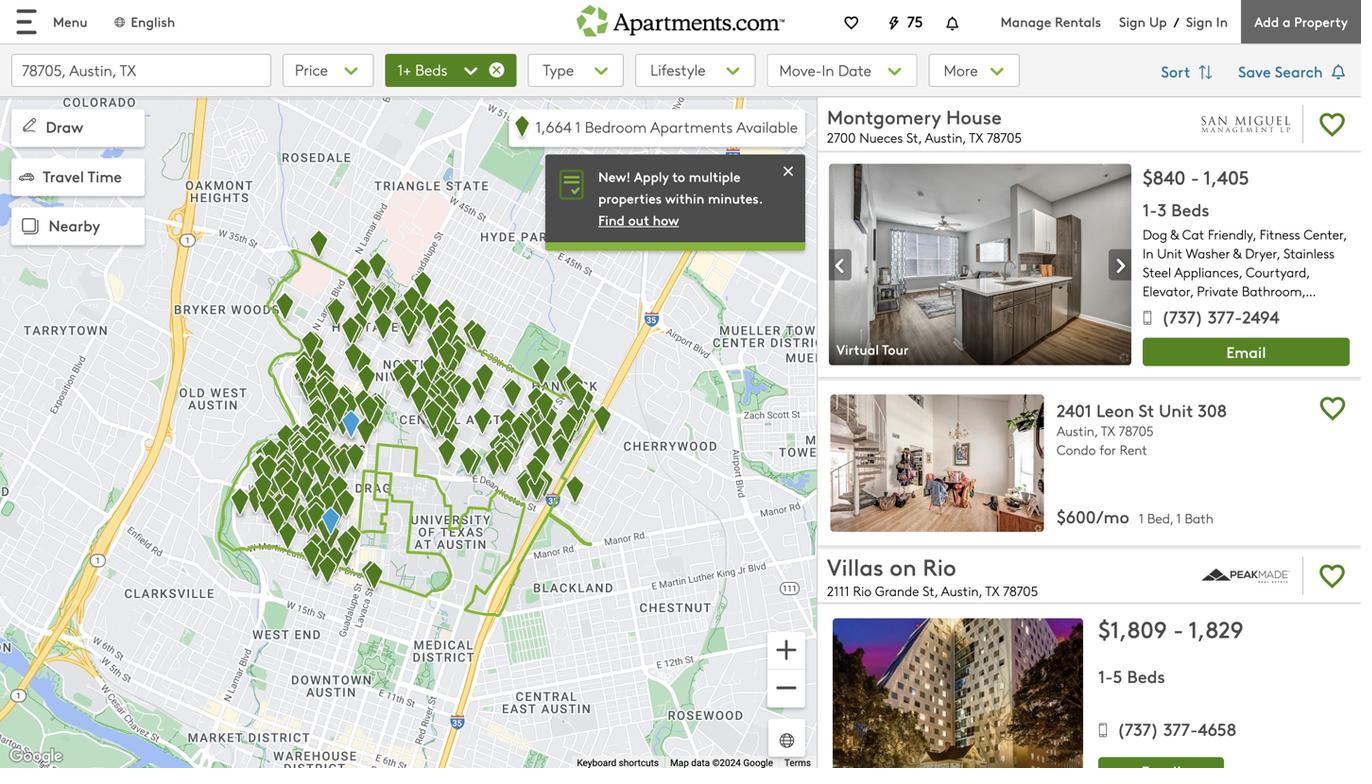Task type: describe. For each thing, give the bounding box(es) containing it.
apartments
[[651, 116, 733, 137]]

save search
[[1239, 61, 1327, 82]]

english
[[131, 12, 175, 31]]

0 vertical spatial &
[[1171, 226, 1179, 244]]

apply
[[634, 167, 669, 186]]

tx for house
[[969, 128, 983, 146]]

manage
[[1001, 12, 1052, 31]]

rent
[[1120, 441, 1148, 459]]

available
[[737, 116, 798, 137]]

fitness
[[1260, 226, 1301, 244]]

travel
[[43, 165, 84, 186]]

tx inside villas on rio 2111 rio grande st, austin, tx 78705
[[985, 582, 1000, 600]]

grande
[[875, 582, 919, 600]]

cat
[[1183, 226, 1205, 244]]

courtyard
[[1246, 263, 1307, 281]]

san miguel management image
[[1201, 102, 1291, 147]]

email button
[[1143, 338, 1350, 367]]

2 placard image image from the left
[[1109, 250, 1132, 281]]

dog & cat friendly fitness center in unit washer & dryer
[[1143, 226, 1344, 263]]

/
[[1174, 13, 1180, 31]]

1 for $600/mo
[[1139, 510, 1144, 528]]

lifestyle
[[651, 59, 706, 80]]

- for 1,405
[[1191, 164, 1200, 190]]

$600/mo
[[1057, 505, 1130, 529]]

(737) 377-2494
[[1162, 305, 1280, 328]]

78705 inside villas on rio 2111 rio grande st, austin, tx 78705
[[1003, 582, 1038, 600]]

add a property link
[[1241, 0, 1361, 43]]

5
[[1113, 665, 1123, 688]]

email
[[1227, 341, 1266, 363]]

bathroom
[[1242, 282, 1302, 300]]

draw button
[[11, 109, 145, 147]]

78705 for house
[[987, 128, 1022, 146]]

new!
[[598, 167, 631, 186]]

2401
[[1057, 398, 1092, 422]]

move-in date button
[[767, 54, 918, 87]]

condo
[[1057, 441, 1096, 459]]

move-
[[780, 60, 822, 80]]

2700
[[827, 128, 856, 146]]

multiple
[[689, 167, 741, 186]]

1 for 1,664
[[575, 116, 581, 137]]

unit inside 2401 leon st unit 308 austin, tx 78705 condo for rent
[[1159, 398, 1194, 422]]

appliances
[[1175, 263, 1239, 281]]

new! apply to multiple properties within minutes. find out how
[[598, 167, 763, 229]]

bed,
[[1148, 510, 1174, 528]]

(737) 377-2494 link
[[1143, 305, 1280, 334]]

more
[[944, 60, 982, 80]]

google image
[[5, 745, 67, 769]]

montgomery house 2700 nueces st, austin, tx 78705
[[827, 103, 1022, 146]]

in for dog & cat friendly fitness center in unit washer & dryer
[[1143, 245, 1154, 263]]

st, inside montgomery house 2700 nueces st, austin, tx 78705
[[907, 128, 922, 146]]

a
[[1283, 12, 1291, 31]]

price button
[[283, 54, 374, 87]]

$600/mo 1 bed, 1 bath
[[1057, 505, 1214, 529]]

montgomery
[[827, 103, 941, 129]]

satellite view image
[[776, 730, 798, 752]]

Location or Point of Interest text field
[[11, 54, 271, 87]]

beds inside $840 - 1,405 1-3 beds
[[1172, 198, 1210, 221]]

75
[[907, 10, 923, 32]]

tour
[[882, 340, 909, 359]]

78705 for leon
[[1119, 422, 1154, 440]]

2494
[[1243, 305, 1280, 328]]

building photo - 2401 leon st image
[[831, 395, 1044, 532]]

search
[[1275, 61, 1323, 82]]

save
[[1239, 61, 1271, 82]]

2 sign from the left
[[1186, 12, 1213, 31]]

srgb8485-hdr - villas on rio image
[[833, 619, 1083, 769]]

1 placard image image from the left
[[829, 250, 852, 281]]

move-in date
[[780, 60, 872, 80]]

1,664 1 bedroom apartments available
[[536, 116, 798, 137]]

virtual tour link
[[829, 340, 920, 359]]

unit inside the dog & cat friendly fitness center in unit washer & dryer
[[1157, 245, 1183, 263]]

out
[[628, 211, 649, 229]]

(737) 377-4658 link
[[1099, 703, 1350, 743]]

308
[[1198, 398, 1227, 422]]

nueces
[[860, 128, 903, 146]]

travel time
[[43, 165, 122, 186]]

$840 - 1,405 1-3 beds
[[1143, 164, 1250, 221]]

1,664
[[536, 116, 572, 137]]

1+ beds button
[[385, 54, 517, 87]]

add a property
[[1255, 12, 1348, 31]]

on
[[890, 551, 917, 582]]

1,829
[[1189, 614, 1244, 645]]

(737) for (737) 377-4658
[[1117, 718, 1159, 741]]

type
[[543, 59, 574, 80]]

2 horizontal spatial 1
[[1177, 510, 1182, 528]]

save search button
[[1239, 54, 1350, 92]]

$840
[[1143, 164, 1186, 190]]

washer
[[1186, 245, 1230, 263]]

margin image
[[17, 213, 43, 240]]



Task type: locate. For each thing, give the bounding box(es) containing it.
0 vertical spatial st,
[[907, 128, 922, 146]]

2 horizontal spatial in
[[1216, 12, 1228, 31]]

1 horizontal spatial 1
[[1139, 510, 1144, 528]]

unit up steel
[[1157, 245, 1183, 263]]

sort
[[1161, 61, 1195, 82]]

lifestyle button
[[635, 54, 756, 87]]

0 horizontal spatial 377-
[[1164, 718, 1198, 741]]

1 right bed,
[[1177, 510, 1182, 528]]

margin image
[[19, 115, 40, 136], [19, 169, 34, 184]]

training image
[[779, 162, 798, 181]]

0 horizontal spatial 1
[[575, 116, 581, 137]]

date
[[839, 60, 872, 80]]

find out how link
[[598, 211, 679, 229]]

1 vertical spatial 1-
[[1099, 665, 1113, 688]]

tx inside 2401 leon st unit 308 austin, tx 78705 condo for rent
[[1101, 422, 1115, 440]]

1
[[575, 116, 581, 137], [1139, 510, 1144, 528], [1177, 510, 1182, 528]]

$1,809
[[1099, 614, 1167, 645]]

in for manage rentals sign up / sign in
[[1216, 12, 1228, 31]]

1 vertical spatial austin,
[[1057, 422, 1098, 440]]

1 left bed,
[[1139, 510, 1144, 528]]

1- down $1,809
[[1099, 665, 1113, 688]]

st,
[[907, 128, 922, 146], [923, 582, 938, 600]]

map region
[[0, 0, 926, 769]]

nearby
[[49, 215, 100, 236]]

st, right grande
[[923, 582, 938, 600]]

- right $840
[[1191, 164, 1200, 190]]

1 horizontal spatial st,
[[923, 582, 938, 600]]

austin, for 2401
[[1057, 422, 1098, 440]]

1 horizontal spatial &
[[1234, 245, 1242, 263]]

beds up cat
[[1172, 198, 1210, 221]]

78705 inside montgomery house 2700 nueces st, austin, tx 78705
[[987, 128, 1022, 146]]

st, right the 'nueces'
[[907, 128, 922, 146]]

margin image left travel on the top left of the page
[[19, 169, 34, 184]]

1 vertical spatial &
[[1234, 245, 1242, 263]]

building photo - montgomery house image
[[829, 164, 1132, 366]]

0 vertical spatial 1-
[[1143, 198, 1158, 221]]

dryer
[[1245, 245, 1277, 263]]

apartments.com logo image
[[577, 0, 785, 37]]

villas on rio 2111 rio grande st, austin, tx 78705
[[827, 551, 1038, 600]]

1-
[[1143, 198, 1158, 221], [1099, 665, 1113, 688]]

austin, inside montgomery house 2700 nueces st, austin, tx 78705
[[925, 128, 966, 146]]

st
[[1139, 398, 1155, 422]]

2 margin image from the top
[[19, 169, 34, 184]]

&
[[1171, 226, 1179, 244], [1234, 245, 1242, 263]]

more button
[[929, 54, 1020, 87]]

0 vertical spatial margin image
[[19, 115, 40, 136]]

1 vertical spatial (737)
[[1117, 718, 1159, 741]]

0 horizontal spatial -
[[1173, 614, 1184, 645]]

0 vertical spatial -
[[1191, 164, 1200, 190]]

rio right on
[[923, 551, 957, 582]]

2 vertical spatial in
[[1143, 245, 1154, 263]]

unit right st
[[1159, 398, 1194, 422]]

0 horizontal spatial &
[[1171, 226, 1179, 244]]

english link
[[112, 12, 175, 31]]

0 horizontal spatial sign
[[1119, 12, 1146, 31]]

tx right on
[[985, 582, 1000, 600]]

1 vertical spatial tx
[[1101, 422, 1115, 440]]

dog
[[1143, 226, 1168, 244]]

house
[[946, 103, 1002, 129]]

sign
[[1119, 12, 1146, 31], [1186, 12, 1213, 31]]

add
[[1255, 12, 1279, 31]]

courtyard elevator private bathroom
[[1143, 263, 1307, 300]]

1 vertical spatial beds
[[1172, 198, 1210, 221]]

1 vertical spatial 377-
[[1164, 718, 1198, 741]]

0 horizontal spatial beds
[[415, 59, 448, 80]]

for
[[1100, 441, 1116, 459]]

placard image image left steel
[[1109, 250, 1132, 281]]

1 horizontal spatial tx
[[985, 582, 1000, 600]]

to
[[672, 167, 685, 186]]

0 vertical spatial austin,
[[925, 128, 966, 146]]

menu button
[[0, 0, 103, 43]]

in left date
[[822, 60, 834, 80]]

& down friendly
[[1234, 245, 1242, 263]]

1 vertical spatial -
[[1173, 614, 1184, 645]]

2401 leon st unit 308 austin, tx 78705 condo for rent
[[1057, 398, 1227, 459]]

1 right the 1,664
[[575, 116, 581, 137]]

price
[[295, 59, 328, 80]]

nearby link
[[11, 208, 145, 245]]

time
[[88, 165, 122, 186]]

bedroom
[[585, 116, 647, 137]]

1,405
[[1204, 164, 1250, 190]]

manage rentals sign up / sign in
[[1001, 12, 1228, 31]]

travel time button
[[11, 158, 145, 196]]

0 vertical spatial 78705
[[987, 128, 1022, 146]]

377- down the private
[[1208, 305, 1243, 328]]

tx up for
[[1101, 422, 1115, 440]]

1+
[[398, 59, 411, 80]]

peakmade real estate image
[[1201, 554, 1291, 599]]

1- inside $840 - 1,405 1-3 beds
[[1143, 198, 1158, 221]]

sign up link
[[1119, 12, 1167, 31]]

1 horizontal spatial -
[[1191, 164, 1200, 190]]

sign left up
[[1119, 12, 1146, 31]]

margin image for travel time
[[19, 169, 34, 184]]

villas
[[827, 551, 884, 582]]

2 horizontal spatial tx
[[1101, 422, 1115, 440]]

placard image image up virtual
[[829, 250, 852, 281]]

stainless
[[1284, 245, 1335, 263]]

in inside button
[[822, 60, 834, 80]]

1 vertical spatial margin image
[[19, 169, 34, 184]]

austin, right on
[[941, 582, 982, 600]]

0 horizontal spatial tx
[[969, 128, 983, 146]]

2 vertical spatial 78705
[[1003, 582, 1038, 600]]

(737) down 1-5 beds
[[1117, 718, 1159, 741]]

1 horizontal spatial sign
[[1186, 12, 1213, 31]]

austin, inside 2401 leon st unit 308 austin, tx 78705 condo for rent
[[1057, 422, 1098, 440]]

rentals
[[1055, 12, 1101, 31]]

austin, inside villas on rio 2111 rio grande st, austin, tx 78705
[[941, 582, 982, 600]]

0 vertical spatial in
[[1216, 12, 1228, 31]]

beds right 1+
[[415, 59, 448, 80]]

0 vertical spatial tx
[[969, 128, 983, 146]]

st, inside villas on rio 2111 rio grande st, austin, tx 78705
[[923, 582, 938, 600]]

0 horizontal spatial 1-
[[1099, 665, 1113, 688]]

2 vertical spatial tx
[[985, 582, 1000, 600]]

tx for leon
[[1101, 422, 1115, 440]]

0 horizontal spatial rio
[[853, 582, 872, 600]]

margin image left draw
[[19, 115, 40, 136]]

manage rentals link
[[1001, 12, 1119, 31]]

in left add on the right top of the page
[[1216, 12, 1228, 31]]

austin, right the 'nueces'
[[925, 128, 966, 146]]

center
[[1304, 226, 1344, 244]]

in inside the dog & cat friendly fitness center in unit washer & dryer
[[1143, 245, 1154, 263]]

beds
[[415, 59, 448, 80], [1172, 198, 1210, 221], [1127, 665, 1165, 688]]

1 margin image from the top
[[19, 115, 40, 136]]

up
[[1150, 12, 1167, 31]]

2 vertical spatial austin,
[[941, 582, 982, 600]]

steel
[[1143, 263, 1172, 281]]

2111
[[827, 582, 850, 600]]

tx down more button
[[969, 128, 983, 146]]

1 horizontal spatial 377-
[[1208, 305, 1243, 328]]

1 vertical spatial in
[[822, 60, 834, 80]]

austin, for montgomery
[[925, 128, 966, 146]]

- left '1,829'
[[1173, 614, 1184, 645]]

1 horizontal spatial 1-
[[1143, 198, 1158, 221]]

0 horizontal spatial in
[[822, 60, 834, 80]]

virtual
[[837, 340, 879, 359]]

beds inside button
[[415, 59, 448, 80]]

type button
[[528, 54, 624, 87]]

0 vertical spatial unit
[[1157, 245, 1183, 263]]

virtual tour
[[837, 340, 909, 359]]

3
[[1158, 198, 1167, 221]]

0 horizontal spatial placard image image
[[829, 250, 852, 281]]

377- for 2494
[[1208, 305, 1243, 328]]

1- up dog
[[1143, 198, 1158, 221]]

tx
[[969, 128, 983, 146], [1101, 422, 1115, 440], [985, 582, 1000, 600]]

1 sign from the left
[[1119, 12, 1146, 31]]

stainless steel appliances
[[1143, 245, 1335, 281]]

austin, up the "condo"
[[1057, 422, 1098, 440]]

beds right 5
[[1127, 665, 1165, 688]]

(737) for (737) 377-2494
[[1162, 305, 1204, 328]]

377- for 4658
[[1164, 718, 1198, 741]]

private
[[1197, 282, 1239, 300]]

in down dog
[[1143, 245, 1154, 263]]

rio right 2111 at the right bottom of the page
[[853, 582, 872, 600]]

78705 inside 2401 leon st unit 308 austin, tx 78705 condo for rent
[[1119, 422, 1154, 440]]

1 vertical spatial st,
[[923, 582, 938, 600]]

margin image inside travel time button
[[19, 169, 34, 184]]

(737) 377-4658
[[1117, 718, 1237, 741]]

- inside $840 - 1,405 1-3 beds
[[1191, 164, 1200, 190]]

377- down 1-5 beds
[[1164, 718, 1198, 741]]

draw
[[46, 116, 83, 137]]

377-
[[1208, 305, 1243, 328], [1164, 718, 1198, 741]]

(737) down elevator
[[1162, 305, 1204, 328]]

1 horizontal spatial beds
[[1127, 665, 1165, 688]]

tx inside montgomery house 2700 nueces st, austin, tx 78705
[[969, 128, 983, 146]]

how
[[653, 211, 679, 229]]

minutes.
[[708, 189, 763, 208]]

in inside manage rentals sign up / sign in
[[1216, 12, 1228, 31]]

1 horizontal spatial placard image image
[[1109, 250, 1132, 281]]

margin image inside draw button
[[19, 115, 40, 136]]

0 vertical spatial 377-
[[1208, 305, 1243, 328]]

1 horizontal spatial (737)
[[1162, 305, 1204, 328]]

1 vertical spatial 78705
[[1119, 422, 1154, 440]]

1 horizontal spatial in
[[1143, 245, 1154, 263]]

sign right /
[[1186, 12, 1213, 31]]

2 vertical spatial beds
[[1127, 665, 1165, 688]]

within
[[665, 189, 705, 208]]

sort button
[[1152, 54, 1227, 92]]

2 horizontal spatial beds
[[1172, 198, 1210, 221]]

0 horizontal spatial (737)
[[1117, 718, 1159, 741]]

0 horizontal spatial st,
[[907, 128, 922, 146]]

1 horizontal spatial rio
[[923, 551, 957, 582]]

properties
[[598, 189, 662, 208]]

property
[[1295, 12, 1348, 31]]

friendly
[[1208, 226, 1253, 244]]

4658
[[1198, 718, 1237, 741]]

1 vertical spatial unit
[[1159, 398, 1194, 422]]

1-5 beds
[[1099, 665, 1165, 688]]

0 vertical spatial beds
[[415, 59, 448, 80]]

(737)
[[1162, 305, 1204, 328], [1117, 718, 1159, 741]]

1+ beds
[[398, 59, 448, 80]]

placard image image
[[829, 250, 852, 281], [1109, 250, 1132, 281]]

0 vertical spatial (737)
[[1162, 305, 1204, 328]]

- for 1,829
[[1173, 614, 1184, 645]]

margin image for draw
[[19, 115, 40, 136]]

& left cat
[[1171, 226, 1179, 244]]

rio
[[923, 551, 957, 582], [853, 582, 872, 600]]

leon
[[1097, 398, 1135, 422]]

elevator
[[1143, 282, 1190, 300]]



Task type: vqa. For each thing, say whether or not it's contained in the screenshot.
'Share listing' icon
no



